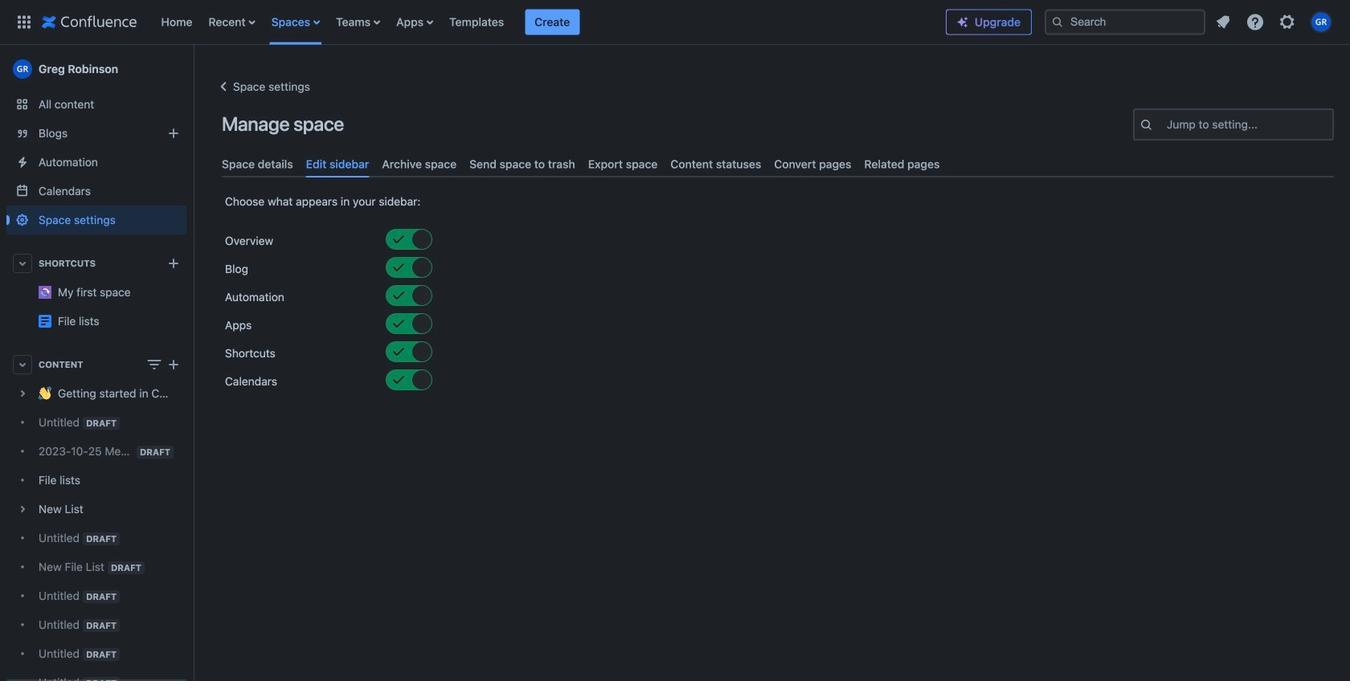 Task type: locate. For each thing, give the bounding box(es) containing it.
small image
[[392, 233, 405, 246], [413, 233, 426, 246], [413, 261, 426, 274], [413, 290, 426, 302], [392, 318, 405, 331], [392, 346, 405, 359], [413, 346, 426, 359]]

premium image
[[957, 16, 970, 29]]

list item
[[525, 9, 580, 35]]

appswitcher icon image
[[14, 12, 34, 32]]

space element
[[0, 45, 193, 682]]

change view image
[[145, 355, 164, 375]]

small image
[[392, 261, 405, 274], [392, 290, 405, 302], [413, 318, 426, 331], [392, 374, 405, 387], [413, 374, 426, 387]]

tab list
[[215, 151, 1341, 178]]

create a blog image
[[164, 124, 183, 143]]

tree
[[6, 380, 187, 682]]

list
[[153, 0, 946, 45], [1209, 8, 1341, 37]]

create a page image
[[164, 355, 183, 375]]

banner
[[0, 0, 1351, 45]]

main content
[[193, 45, 1351, 61]]

search image
[[1052, 16, 1065, 29]]

list for appswitcher icon
[[153, 0, 946, 45]]

tree inside 'space' 'element'
[[6, 380, 187, 682]]

None search field
[[1045, 9, 1206, 35]]

1 horizontal spatial list
[[1209, 8, 1341, 37]]

0 horizontal spatial list
[[153, 0, 946, 45]]

help icon image
[[1246, 12, 1266, 32]]

confluence image
[[42, 12, 137, 32], [42, 12, 137, 32]]



Task type: vqa. For each thing, say whether or not it's contained in the screenshot.
TREE within Space element
yes



Task type: describe. For each thing, give the bounding box(es) containing it.
Search field
[[1045, 9, 1206, 35]]

file lists image
[[39, 315, 51, 328]]

global element
[[10, 0, 946, 45]]

Search settings text field
[[1167, 117, 1171, 133]]

add shortcut image
[[164, 254, 183, 273]]

list item inside the global element
[[525, 9, 580, 35]]

collapse sidebar image
[[175, 53, 211, 85]]

list for premium image
[[1209, 8, 1341, 37]]

notification icon image
[[1214, 12, 1233, 32]]

settings icon image
[[1278, 12, 1298, 32]]



